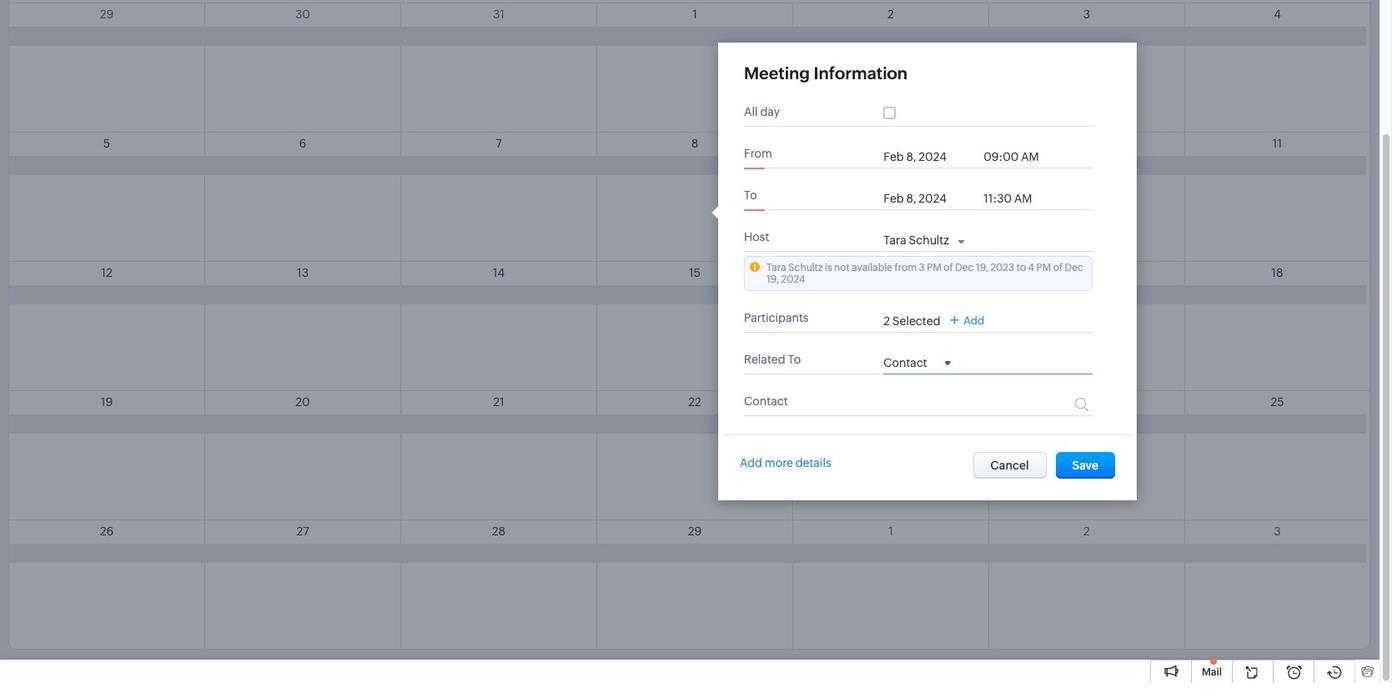 Task type: describe. For each thing, give the bounding box(es) containing it.
add more details link
[[740, 456, 831, 470]]

18
[[1272, 266, 1284, 279]]

2 vertical spatial 2
[[1084, 525, 1090, 538]]

3 inside tara schultz is not available from 3 pm of dec 19, 2023 to 4 pm of dec 19, 2024
[[919, 262, 925, 274]]

contact inside field
[[884, 356, 928, 370]]

1 horizontal spatial 19,
[[976, 262, 989, 274]]

20
[[296, 395, 310, 409]]

all day
[[744, 105, 780, 118]]

0 vertical spatial 29
[[100, 8, 114, 21]]

24
[[1080, 395, 1094, 409]]

from
[[895, 262, 917, 274]]

to
[[1017, 262, 1026, 274]]

all
[[744, 105, 758, 118]]

15
[[689, 266, 701, 279]]

1 vertical spatial to
[[788, 353, 801, 366]]

add link
[[950, 314, 985, 327]]

26
[[100, 525, 114, 538]]

1 horizontal spatial 29
[[688, 525, 702, 538]]

mmm d, yyyy text field
[[884, 192, 975, 205]]

8
[[691, 137, 699, 150]]

mmm d, yyyy text field
[[884, 150, 975, 164]]

1 horizontal spatial 4
[[1274, 8, 1281, 21]]

2 selected
[[884, 315, 941, 328]]

22
[[688, 395, 701, 409]]

14
[[493, 266, 505, 279]]

7
[[496, 137, 502, 150]]

4 inside tara schultz is not available from 3 pm of dec 19, 2023 to 4 pm of dec 19, 2024
[[1028, 262, 1035, 274]]

host
[[744, 230, 769, 244]]

Contact field
[[884, 355, 951, 370]]

meeting
[[744, 63, 810, 83]]

meeting information
[[744, 63, 908, 83]]

17
[[1082, 266, 1092, 279]]

related to
[[744, 353, 801, 366]]

25
[[1271, 395, 1284, 409]]

is
[[825, 262, 832, 274]]

9
[[887, 137, 895, 150]]

5
[[103, 137, 110, 150]]

tara for tara schultz is not available from 3 pm of dec 19, 2023 to 4 pm of dec 19, 2024
[[767, 262, 786, 274]]

30
[[295, 8, 310, 21]]

from
[[744, 147, 772, 160]]

2 vertical spatial 3
[[1274, 525, 1281, 538]]

16
[[885, 266, 897, 279]]

28
[[492, 525, 506, 538]]

0 horizontal spatial 19,
[[767, 274, 779, 285]]

6
[[299, 137, 306, 150]]

11
[[1273, 137, 1282, 150]]

hh:mm a text field for to
[[984, 192, 1050, 205]]

0 vertical spatial 1
[[693, 8, 697, 21]]



Task type: vqa. For each thing, say whether or not it's contained in the screenshot.
create menu image
no



Task type: locate. For each thing, give the bounding box(es) containing it.
0 horizontal spatial 29
[[100, 8, 114, 21]]

add
[[964, 314, 985, 327], [740, 456, 762, 470]]

None button
[[973, 452, 1047, 479], [1056, 452, 1115, 479], [973, 452, 1047, 479], [1056, 452, 1115, 479]]

0 vertical spatial contact
[[884, 356, 928, 370]]

hh:mm a text field for from
[[984, 150, 1050, 164]]

contact down 2 selected
[[884, 356, 928, 370]]

related
[[744, 353, 786, 366]]

1 vertical spatial tara
[[767, 262, 786, 274]]

to right related
[[788, 353, 801, 366]]

1 vertical spatial 29
[[688, 525, 702, 538]]

0 vertical spatial add
[[964, 314, 985, 327]]

contact down related
[[744, 395, 788, 408]]

information
[[814, 63, 908, 83]]

0 horizontal spatial 4
[[1028, 262, 1035, 274]]

add more details
[[740, 456, 831, 470]]

1 vertical spatial 1
[[889, 525, 893, 538]]

19
[[101, 395, 113, 409]]

hh:mm a text field
[[984, 150, 1050, 164], [984, 192, 1050, 205]]

1 vertical spatial hh:mm a text field
[[984, 192, 1050, 205]]

schultz left is
[[788, 262, 823, 274]]

1 horizontal spatial tara
[[884, 234, 907, 247]]

pm right to
[[1037, 262, 1051, 274]]

2 of from the left
[[1053, 262, 1063, 274]]

pm
[[927, 262, 942, 274], [1037, 262, 1051, 274]]

dec
[[955, 262, 974, 274], [1065, 262, 1083, 274]]

0 vertical spatial 4
[[1274, 8, 1281, 21]]

0 vertical spatial to
[[744, 189, 757, 202]]

1 vertical spatial 4
[[1028, 262, 1035, 274]]

1 horizontal spatial schultz
[[909, 234, 949, 247]]

2
[[888, 8, 894, 21], [884, 315, 890, 328], [1084, 525, 1090, 538]]

3
[[1084, 8, 1091, 21], [919, 262, 925, 274], [1274, 525, 1281, 538]]

0 horizontal spatial 3
[[919, 262, 925, 274]]

of down tara schultz
[[944, 262, 953, 274]]

schultz for tara schultz
[[909, 234, 949, 247]]

19, left 2024
[[767, 274, 779, 285]]

add right selected
[[964, 314, 985, 327]]

1 horizontal spatial pm
[[1037, 262, 1051, 274]]

1 horizontal spatial 3
[[1084, 8, 1091, 21]]

27
[[296, 525, 309, 538]]

1 horizontal spatial contact
[[884, 356, 928, 370]]

1 vertical spatial add
[[740, 456, 762, 470]]

tara
[[884, 234, 907, 247], [767, 262, 786, 274]]

1 horizontal spatial to
[[788, 353, 801, 366]]

add left 'more'
[[740, 456, 762, 470]]

add for add link
[[964, 314, 985, 327]]

schultz for tara schultz is not available from 3 pm of dec 19, 2023 to 4 pm of dec 19, 2024
[[788, 262, 823, 274]]

0 horizontal spatial pm
[[927, 262, 942, 274]]

2 dec from the left
[[1065, 262, 1083, 274]]

contact
[[884, 356, 928, 370], [744, 395, 788, 408]]

0 horizontal spatial 1
[[693, 8, 697, 21]]

1 of from the left
[[944, 262, 953, 274]]

0 vertical spatial hh:mm a text field
[[984, 150, 1050, 164]]

19, left 2023
[[976, 262, 989, 274]]

1 dec from the left
[[955, 262, 974, 274]]

dec right to
[[1065, 262, 1083, 274]]

more
[[765, 456, 793, 470]]

1
[[693, 8, 697, 21], [889, 525, 893, 538]]

0 horizontal spatial schultz
[[788, 262, 823, 274]]

of
[[944, 262, 953, 274], [1053, 262, 1063, 274]]

19,
[[976, 262, 989, 274], [767, 274, 779, 285]]

tara schultz
[[884, 234, 949, 247]]

2024
[[781, 274, 805, 285]]

0 vertical spatial 3
[[1084, 8, 1091, 21]]

4
[[1274, 8, 1281, 21], [1028, 262, 1035, 274]]

13
[[297, 266, 309, 279]]

schultz
[[909, 234, 949, 247], [788, 262, 823, 274]]

1 vertical spatial schultz
[[788, 262, 823, 274]]

0 horizontal spatial tara
[[767, 262, 786, 274]]

1 pm from the left
[[927, 262, 942, 274]]

0 vertical spatial 2
[[888, 8, 894, 21]]

dec left 2023
[[955, 262, 974, 274]]

1 vertical spatial 2
[[884, 315, 890, 328]]

21
[[493, 395, 505, 409]]

0 horizontal spatial of
[[944, 262, 953, 274]]

0 vertical spatial tara
[[884, 234, 907, 247]]

0 horizontal spatial to
[[744, 189, 757, 202]]

tara down host
[[767, 262, 786, 274]]

0 vertical spatial schultz
[[909, 234, 949, 247]]

0 horizontal spatial dec
[[955, 262, 974, 274]]

0 horizontal spatial add
[[740, 456, 762, 470]]

tara schultz is not available from 3 pm of dec 19, 2023 to 4 pm of dec 19, 2024
[[767, 262, 1083, 285]]

1 horizontal spatial 1
[[889, 525, 893, 538]]

pm right from
[[927, 262, 942, 274]]

1 horizontal spatial of
[[1053, 262, 1063, 274]]

29
[[100, 8, 114, 21], [688, 525, 702, 538]]

1 vertical spatial contact
[[744, 395, 788, 408]]

selected
[[893, 315, 941, 328]]

schultz inside tara schultz is not available from 3 pm of dec 19, 2023 to 4 pm of dec 19, 2024
[[788, 262, 823, 274]]

to
[[744, 189, 757, 202], [788, 353, 801, 366]]

of left 17
[[1053, 262, 1063, 274]]

available
[[852, 262, 893, 274]]

schultz up tara schultz is not available from 3 pm of dec 19, 2023 to 4 pm of dec 19, 2024
[[909, 234, 949, 247]]

participants
[[744, 311, 809, 325]]

2 hh:mm a text field from the top
[[984, 192, 1050, 205]]

1 horizontal spatial dec
[[1065, 262, 1083, 274]]

1 hh:mm a text field from the top
[[984, 150, 1050, 164]]

mail
[[1202, 667, 1222, 678]]

not
[[834, 262, 850, 274]]

to up host
[[744, 189, 757, 202]]

day
[[760, 105, 780, 118]]

31
[[493, 8, 505, 21]]

1 vertical spatial 3
[[919, 262, 925, 274]]

2 horizontal spatial 3
[[1274, 525, 1281, 538]]

tara inside tara schultz is not available from 3 pm of dec 19, 2023 to 4 pm of dec 19, 2024
[[767, 262, 786, 274]]

12
[[101, 266, 112, 279]]

1 horizontal spatial add
[[964, 314, 985, 327]]

2 pm from the left
[[1037, 262, 1051, 274]]

2023
[[991, 262, 1015, 274]]

tara up from
[[884, 234, 907, 247]]

tara for tara schultz
[[884, 234, 907, 247]]

add for add more details
[[740, 456, 762, 470]]

details
[[796, 456, 831, 470]]

0 horizontal spatial contact
[[744, 395, 788, 408]]



